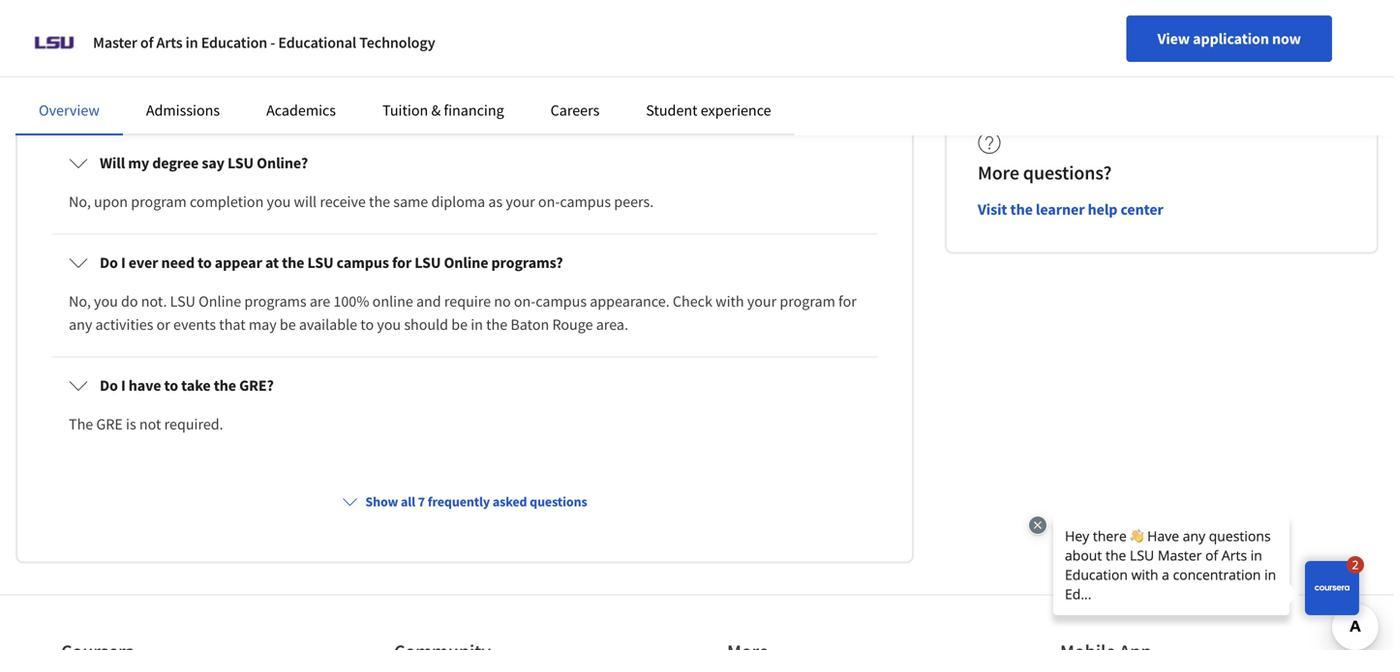 Task type: locate. For each thing, give the bounding box(es) containing it.
1 vertical spatial your
[[747, 292, 777, 311]]

0 vertical spatial for
[[392, 253, 412, 272]]

0 horizontal spatial asked
[[147, 41, 214, 74]]

your
[[506, 192, 535, 211], [747, 292, 777, 311]]

to left take at the left bottom
[[164, 376, 178, 395]]

questions
[[220, 41, 333, 74], [530, 493, 587, 511]]

questions inside dropdown button
[[530, 493, 587, 511]]

no, inside no, you do not. lsu online programs are 100% online and require no on-campus appearance. check with your program for any activities or events that may be available to you should be in the baton rouge area.
[[69, 292, 91, 311]]

0 horizontal spatial in
[[186, 33, 198, 52]]

not.
[[141, 292, 167, 311]]

2 horizontal spatial you
[[377, 315, 401, 334]]

the inside do i have to take the gre? dropdown button
[[214, 376, 236, 395]]

lsu up are on the top of page
[[307, 253, 334, 272]]

0 vertical spatial online
[[444, 253, 488, 272]]

campus up rouge
[[536, 292, 587, 311]]

1 horizontal spatial for
[[838, 292, 857, 311]]

the right visit
[[1010, 200, 1033, 219]]

you down the online
[[377, 315, 401, 334]]

0 vertical spatial asked
[[147, 41, 214, 74]]

activities
[[95, 315, 153, 334]]

tuition & financing
[[382, 101, 504, 120]]

campus up 100%
[[337, 253, 389, 272]]

on- right the no
[[514, 292, 536, 311]]

0 vertical spatial questions
[[220, 41, 333, 74]]

campus
[[560, 192, 611, 211], [337, 253, 389, 272], [536, 292, 587, 311]]

1 be from the left
[[280, 315, 296, 334]]

be
[[280, 315, 296, 334], [451, 315, 468, 334]]

your right with
[[747, 292, 777, 311]]

in right arts on the top of the page
[[186, 33, 198, 52]]

1 horizontal spatial asked
[[493, 493, 527, 511]]

0 horizontal spatial to
[[164, 376, 178, 395]]

careers
[[551, 101, 600, 120]]

the inside 'do i ever need to appear at the lsu campus for lsu online programs?' dropdown button
[[282, 253, 304, 272]]

the inside visit the learner help center link
[[1010, 200, 1033, 219]]

do for do i ever need to appear at the lsu campus for lsu online programs?
[[100, 253, 118, 272]]

for
[[392, 253, 412, 272], [838, 292, 857, 311]]

1 horizontal spatial questions
[[530, 493, 587, 511]]

i left have in the bottom left of the page
[[121, 376, 126, 395]]

1 vertical spatial questions
[[530, 493, 587, 511]]

the
[[369, 192, 390, 211], [1010, 200, 1033, 219], [282, 253, 304, 272], [486, 315, 507, 334], [214, 376, 236, 395]]

1 horizontal spatial online
[[444, 253, 488, 272]]

online up that
[[199, 292, 241, 311]]

educational
[[278, 33, 356, 52]]

be right the may
[[280, 315, 296, 334]]

for inside no, you do not. lsu online programs are 100% online and require no on-campus appearance. check with your program for any activities or events that may be available to you should be in the baton rouge area.
[[838, 292, 857, 311]]

upon
[[94, 192, 128, 211]]

1 horizontal spatial be
[[451, 315, 468, 334]]

the right take at the left bottom
[[214, 376, 236, 395]]

that
[[219, 315, 246, 334]]

in down require
[[471, 315, 483, 334]]

admissions link
[[146, 101, 220, 120]]

1 do from the top
[[100, 253, 118, 272]]

online up require
[[444, 253, 488, 272]]

do i have to take the gre?
[[100, 376, 274, 395]]

2 vertical spatial you
[[377, 315, 401, 334]]

0 horizontal spatial online
[[199, 292, 241, 311]]

0 horizontal spatial questions
[[220, 41, 333, 74]]

2 do from the top
[[100, 376, 118, 395]]

any
[[69, 315, 92, 334]]

in inside no, you do not. lsu online programs are 100% online and require no on-campus appearance. check with your program for any activities or events that may be available to you should be in the baton rouge area.
[[471, 315, 483, 334]]

do left have in the bottom left of the page
[[100, 376, 118, 395]]

the left same
[[369, 192, 390, 211]]

do i ever need to appear at the lsu campus for lsu online programs? button
[[53, 236, 876, 290]]

0 vertical spatial no,
[[69, 192, 91, 211]]

0 horizontal spatial on-
[[514, 292, 536, 311]]

in
[[186, 33, 198, 52], [471, 315, 483, 334]]

1 horizontal spatial your
[[747, 292, 777, 311]]

asked up admissions
[[147, 41, 214, 74]]

0 horizontal spatial be
[[280, 315, 296, 334]]

1 vertical spatial you
[[94, 292, 118, 311]]

2 no, from the top
[[69, 292, 91, 311]]

events
[[173, 315, 216, 334]]

0 vertical spatial do
[[100, 253, 118, 272]]

on- right as
[[538, 192, 560, 211]]

master
[[93, 33, 137, 52]]

to
[[198, 253, 212, 272], [360, 315, 374, 334], [164, 376, 178, 395]]

academics link
[[266, 101, 336, 120]]

0 vertical spatial you
[[267, 192, 291, 211]]

asked
[[147, 41, 214, 74], [493, 493, 527, 511]]

area.
[[596, 315, 628, 334]]

1 vertical spatial no,
[[69, 292, 91, 311]]

online inside dropdown button
[[444, 253, 488, 272]]

1 vertical spatial in
[[471, 315, 483, 334]]

the down the no
[[486, 315, 507, 334]]

online?
[[257, 153, 308, 173]]

1 vertical spatial to
[[360, 315, 374, 334]]

appear
[[215, 253, 262, 272]]

0 vertical spatial your
[[506, 192, 535, 211]]

1 i from the top
[[121, 253, 126, 272]]

arts
[[156, 33, 183, 52]]

campus left peers.
[[560, 192, 611, 211]]

0 vertical spatial on-
[[538, 192, 560, 211]]

1 no, from the top
[[69, 192, 91, 211]]

program right with
[[780, 292, 835, 311]]

gre?
[[239, 376, 274, 395]]

to down 100%
[[360, 315, 374, 334]]

you left do
[[94, 292, 118, 311]]

i for ever
[[121, 253, 126, 272]]

to right the need
[[198, 253, 212, 272]]

0 horizontal spatial you
[[94, 292, 118, 311]]

1 horizontal spatial in
[[471, 315, 483, 334]]

you left the will
[[267, 192, 291, 211]]

programs
[[244, 292, 307, 311]]

0 horizontal spatial program
[[131, 192, 187, 211]]

1 vertical spatial on-
[[514, 292, 536, 311]]

no, left upon
[[69, 192, 91, 211]]

2 horizontal spatial to
[[360, 315, 374, 334]]

more
[[978, 161, 1019, 185]]

questions?
[[1023, 161, 1112, 185]]

the right 'at'
[[282, 253, 304, 272]]

careers link
[[551, 101, 600, 120]]

lsu up events on the left of page
[[170, 292, 195, 311]]

1 horizontal spatial to
[[198, 253, 212, 272]]

program inside no, you do not. lsu online programs are 100% online and require no on-campus appearance. check with your program for any activities or events that may be available to you should be in the baton rouge area.
[[780, 292, 835, 311]]

no, up any
[[69, 292, 91, 311]]

online inside no, you do not. lsu online programs are 100% online and require no on-campus appearance. check with your program for any activities or events that may be available to you should be in the baton rouge area.
[[199, 292, 241, 311]]

asked right the frequently
[[493, 493, 527, 511]]

1 vertical spatial for
[[838, 292, 857, 311]]

you
[[267, 192, 291, 211], [94, 292, 118, 311], [377, 315, 401, 334]]

0 vertical spatial i
[[121, 253, 126, 272]]

your right as
[[506, 192, 535, 211]]

0 horizontal spatial your
[[506, 192, 535, 211]]

1 vertical spatial program
[[780, 292, 835, 311]]

on-
[[538, 192, 560, 211], [514, 292, 536, 311]]

1 horizontal spatial program
[[780, 292, 835, 311]]

lsu up the and
[[415, 253, 441, 272]]

0 vertical spatial program
[[131, 192, 187, 211]]

2 vertical spatial campus
[[536, 292, 587, 311]]

2 i from the top
[[121, 376, 126, 395]]

technology
[[359, 33, 435, 52]]

-
[[270, 33, 275, 52]]

do for do i have to take the gre?
[[100, 376, 118, 395]]

1 vertical spatial online
[[199, 292, 241, 311]]

i left ever on the top left of page
[[121, 253, 126, 272]]

be down require
[[451, 315, 468, 334]]

do
[[100, 253, 118, 272], [100, 376, 118, 395]]

need
[[161, 253, 195, 272]]

lsu
[[228, 153, 254, 173], [307, 253, 334, 272], [415, 253, 441, 272], [170, 292, 195, 311]]

1 vertical spatial i
[[121, 376, 126, 395]]

1 vertical spatial do
[[100, 376, 118, 395]]

0 horizontal spatial for
[[392, 253, 412, 272]]

online
[[444, 253, 488, 272], [199, 292, 241, 311]]

7
[[418, 493, 425, 511]]

campus inside no, you do not. lsu online programs are 100% online and require no on-campus appearance. check with your program for any activities or events that may be available to you should be in the baton rouge area.
[[536, 292, 587, 311]]

i
[[121, 253, 126, 272], [121, 376, 126, 395]]

view application now
[[1157, 29, 1301, 48]]

i for have
[[121, 376, 126, 395]]

may
[[249, 315, 277, 334]]

take
[[181, 376, 211, 395]]

1 vertical spatial asked
[[493, 493, 527, 511]]

application
[[1193, 29, 1269, 48]]

your inside no, you do not. lsu online programs are 100% online and require no on-campus appearance. check with your program for any activities or events that may be available to you should be in the baton rouge area.
[[747, 292, 777, 311]]

1 horizontal spatial on-
[[538, 192, 560, 211]]

will
[[100, 153, 125, 173]]

required.
[[164, 415, 223, 434]]

no,
[[69, 192, 91, 211], [69, 292, 91, 311]]

1 vertical spatial campus
[[337, 253, 389, 272]]

program down degree
[[131, 192, 187, 211]]

do left ever on the top left of page
[[100, 253, 118, 272]]



Task type: vqa. For each thing, say whether or not it's contained in the screenshot.
the bottommost "provide"
no



Task type: describe. For each thing, give the bounding box(es) containing it.
for inside dropdown button
[[392, 253, 412, 272]]

do i have to take the gre? button
[[53, 359, 876, 413]]

say
[[202, 153, 225, 173]]

should
[[404, 315, 448, 334]]

check
[[673, 292, 712, 311]]

show
[[365, 493, 398, 511]]

view application now button
[[1126, 15, 1332, 62]]

academics
[[266, 101, 336, 120]]

overview link
[[39, 101, 100, 120]]

will
[[294, 192, 317, 211]]

peers.
[[614, 192, 654, 211]]

visit the learner help center
[[978, 200, 1164, 219]]

rouge
[[552, 315, 593, 334]]

have
[[129, 376, 161, 395]]

show all 7 frequently asked questions
[[365, 493, 587, 511]]

require
[[444, 292, 491, 311]]

visit the learner help center link
[[978, 198, 1164, 221]]

of
[[140, 33, 153, 52]]

my
[[128, 153, 149, 173]]

frequently
[[428, 493, 490, 511]]

0 vertical spatial to
[[198, 253, 212, 272]]

no
[[494, 292, 511, 311]]

admissions
[[146, 101, 220, 120]]

all
[[401, 493, 415, 511]]

available
[[299, 315, 357, 334]]

financing
[[444, 101, 504, 120]]

baton
[[511, 315, 549, 334]]

diploma
[[431, 192, 485, 211]]

student
[[646, 101, 698, 120]]

will my degree say lsu online?
[[100, 153, 308, 173]]

collapsed list
[[48, 131, 881, 461]]

with
[[716, 292, 744, 311]]

student experience
[[646, 101, 771, 120]]

degree
[[152, 153, 199, 173]]

the inside no, you do not. lsu online programs are 100% online and require no on-campus appearance. check with your program for any activities or events that may be available to you should be in the baton rouge area.
[[486, 315, 507, 334]]

100%
[[333, 292, 369, 311]]

and
[[416, 292, 441, 311]]

is
[[126, 415, 136, 434]]

the
[[69, 415, 93, 434]]

0 vertical spatial campus
[[560, 192, 611, 211]]

overview
[[39, 101, 100, 120]]

on- inside no, you do not. lsu online programs are 100% online and require no on-campus appearance. check with your program for any activities or events that may be available to you should be in the baton rouge area.
[[514, 292, 536, 311]]

experience
[[701, 101, 771, 120]]

programs?
[[491, 253, 563, 272]]

master of arts in education - educational technology
[[93, 33, 435, 52]]

no, for no, you do not. lsu online programs are 100% online and require no on-campus appearance. check with your program for any activities or events that may be available to you should be in the baton rouge area.
[[69, 292, 91, 311]]

student experience link
[[646, 101, 771, 120]]

no, upon program completion you will receive the same diploma as your on-campus peers.
[[69, 192, 654, 211]]

2 vertical spatial to
[[164, 376, 178, 395]]

tuition & financing link
[[382, 101, 504, 120]]

receive
[[320, 192, 366, 211]]

0 vertical spatial in
[[186, 33, 198, 52]]

no, you do not. lsu online programs are 100% online and require no on-campus appearance. check with your program for any activities or events that may be available to you should be in the baton rouge area.
[[69, 292, 857, 334]]

frequently
[[15, 41, 141, 74]]

1 horizontal spatial you
[[267, 192, 291, 211]]

show all 7 frequently asked questions button
[[334, 484, 595, 519]]

or
[[156, 315, 170, 334]]

lsu right "say"
[[228, 153, 254, 173]]

lsu inside no, you do not. lsu online programs are 100% online and require no on-campus appearance. check with your program for any activities or events that may be available to you should be in the baton rouge area.
[[170, 292, 195, 311]]

appearance.
[[590, 292, 670, 311]]

as
[[488, 192, 503, 211]]

not
[[139, 415, 161, 434]]

do
[[121, 292, 138, 311]]

completion
[[190, 192, 264, 211]]

2 be from the left
[[451, 315, 468, 334]]

will my degree say lsu online? button
[[53, 136, 876, 190]]

the gre is not required.
[[69, 415, 223, 434]]

to inside no, you do not. lsu online programs are 100% online and require no on-campus appearance. check with your program for any activities or events that may be available to you should be in the baton rouge area.
[[360, 315, 374, 334]]

&
[[431, 101, 441, 120]]

view
[[1157, 29, 1190, 48]]

online
[[372, 292, 413, 311]]

visit
[[978, 200, 1007, 219]]

same
[[393, 192, 428, 211]]

louisiana state university logo image
[[31, 19, 77, 66]]

tuition
[[382, 101, 428, 120]]

are
[[310, 292, 330, 311]]

at
[[265, 253, 279, 272]]

do i ever need to appear at the lsu campus for lsu online programs?
[[100, 253, 563, 272]]

education
[[201, 33, 267, 52]]

center
[[1121, 200, 1164, 219]]

help
[[1088, 200, 1118, 219]]

ever
[[129, 253, 158, 272]]

learner
[[1036, 200, 1085, 219]]

asked inside dropdown button
[[493, 493, 527, 511]]

now
[[1272, 29, 1301, 48]]

frequently asked questions
[[15, 41, 333, 74]]

campus inside 'do i ever need to appear at the lsu campus for lsu online programs?' dropdown button
[[337, 253, 389, 272]]

more questions?
[[978, 161, 1112, 185]]

no, for no, upon program completion you will receive the same diploma as your on-campus peers.
[[69, 192, 91, 211]]

gre
[[96, 415, 123, 434]]



